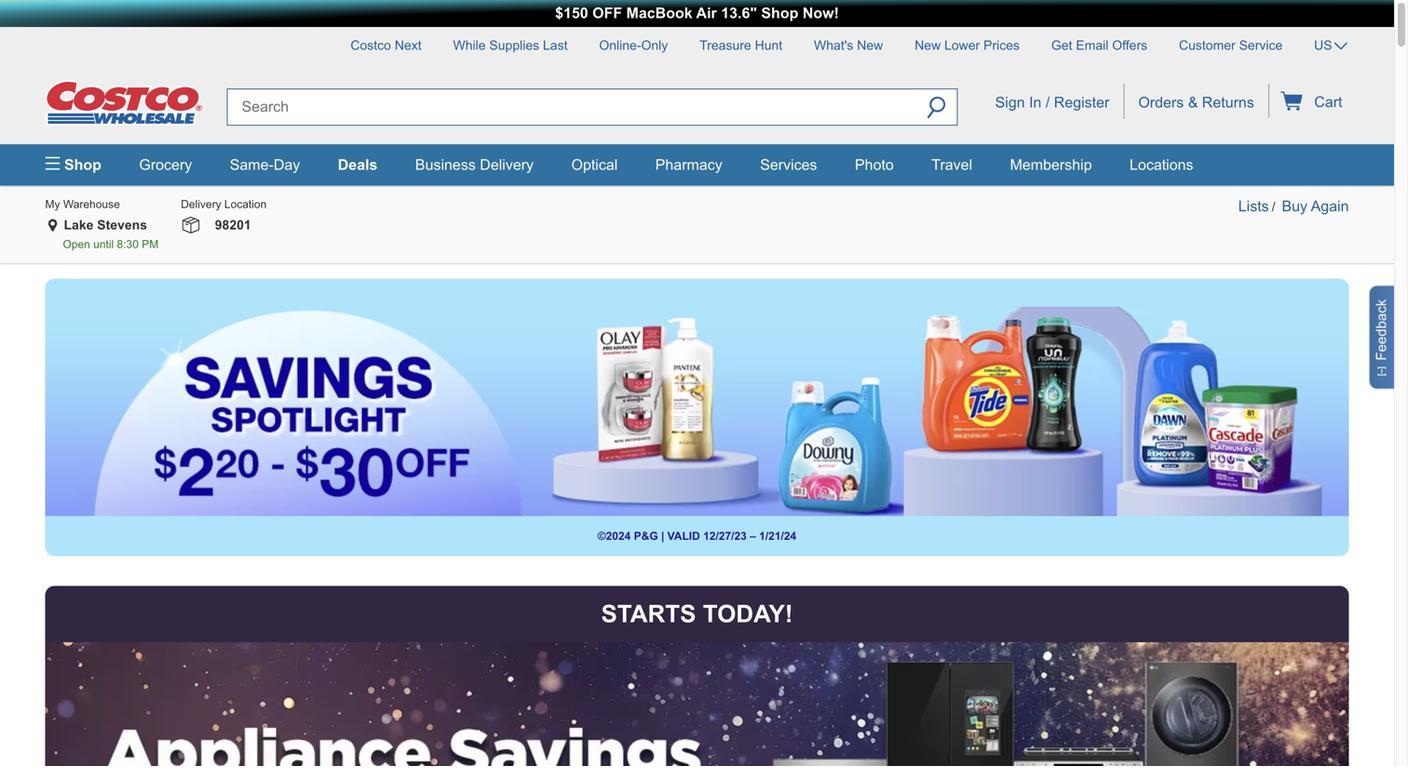 Task type: vqa. For each thing, say whether or not it's contained in the screenshot.
LOWER at the right top of the page
yes



Task type: describe. For each thing, give the bounding box(es) containing it.
register
[[1054, 94, 1110, 111]]

buy
[[1282, 198, 1308, 215]]

1/21/24
[[759, 530, 797, 543]]

travel link
[[932, 156, 973, 173]]

again
[[1311, 198, 1350, 215]]

travel
[[932, 156, 973, 173]]

business
[[415, 156, 476, 173]]

what's
[[814, 38, 854, 53]]

1 new from the left
[[857, 38, 884, 53]]

service
[[1240, 38, 1283, 53]]

deals
[[338, 156, 378, 173]]

same-day
[[230, 156, 300, 173]]

get email offers link
[[1038, 27, 1162, 55]]

pharmacy link
[[656, 156, 723, 173]]

same-
[[230, 156, 274, 173]]

orders & returns
[[1139, 94, 1255, 111]]

macbook
[[627, 5, 693, 21]]

starts
[[601, 601, 696, 628]]

only
[[641, 38, 668, 53]]

treasure hunt
[[700, 38, 783, 53]]

©2024 p&g | valid 12/27/23 – 1/21/24
[[598, 530, 797, 543]]

delivery inside main element
[[480, 156, 534, 173]]

cart link
[[1270, 84, 1350, 118]]

photo link
[[855, 156, 894, 173]]

grocery link
[[139, 156, 192, 173]]

offers
[[1113, 38, 1148, 53]]

online-only link
[[585, 27, 682, 55]]

sign in / register
[[996, 94, 1110, 111]]

locations link
[[1130, 156, 1194, 173]]

business delivery link
[[415, 156, 534, 173]]

lists
[[1239, 198, 1270, 215]]

next
[[395, 38, 422, 53]]

membership
[[1010, 156, 1092, 173]]

$150 off macbook air 13.6" shop now!
[[555, 5, 839, 21]]

main element
[[45, 144, 1350, 186]]

online-only
[[599, 38, 668, 53]]

email
[[1076, 38, 1109, 53]]

my
[[45, 198, 60, 211]]

off
[[593, 5, 622, 21]]

costco next
[[351, 38, 422, 53]]

business delivery
[[415, 156, 534, 173]]

until
[[93, 238, 114, 251]]

|
[[661, 530, 665, 543]]

services
[[760, 156, 818, 173]]

costco next link
[[337, 27, 436, 55]]

delivery location
[[181, 198, 267, 211]]

feedback link
[[1370, 286, 1402, 390]]

now!
[[803, 5, 839, 21]]

feedback
[[1374, 300, 1390, 361]]

stevens
[[97, 218, 147, 232]]

today!
[[703, 601, 793, 628]]

pm
[[142, 238, 159, 251]]

while supplies last link
[[439, 27, 582, 55]]

grocery
[[139, 156, 192, 173]]

in
[[1030, 94, 1042, 111]]

hunt
[[755, 38, 783, 53]]

8:30
[[117, 238, 139, 251]]

day
[[274, 156, 300, 173]]

starts today! link
[[45, 587, 1350, 767]]

optical link
[[572, 156, 618, 173]]

customer service link
[[1166, 27, 1297, 55]]



Task type: locate. For each thing, give the bounding box(es) containing it.
2 new from the left
[[915, 38, 941, 53]]

$150
[[555, 5, 589, 21]]

new lower prices link
[[901, 27, 1034, 55]]

p&g
[[634, 530, 658, 543]]

1 horizontal spatial delivery
[[480, 156, 534, 173]]

12/27/23
[[704, 530, 747, 543]]

costco us homepage image
[[45, 80, 204, 126]]

&
[[1189, 94, 1198, 111]]

0 vertical spatial delivery
[[480, 156, 534, 173]]

buy again
[[1282, 198, 1350, 215]]

treasure
[[700, 38, 752, 53]]

lists link
[[1239, 198, 1270, 215]]

–
[[750, 530, 756, 543]]

delivery right the 'business'
[[480, 156, 534, 173]]

lake stevens button
[[60, 216, 147, 235]]

locations
[[1130, 156, 1194, 173]]

my warehouse
[[45, 198, 120, 211]]

sign in / register link
[[982, 84, 1124, 118]]

shop link
[[45, 144, 118, 186]]

98201 button
[[201, 216, 261, 235]]

new right the what's
[[857, 38, 884, 53]]

/
[[1046, 94, 1050, 111]]

©2024 p&g | valid 12/27/23 – 1/21/24 link
[[45, 279, 1350, 557]]

customer service
[[1180, 38, 1283, 53]]

location
[[224, 198, 267, 211]]

shop up my warehouse
[[60, 156, 101, 173]]

1 vertical spatial shop
[[60, 156, 101, 173]]

what's new link
[[800, 27, 897, 55]]

search image
[[927, 97, 946, 122]]

appliance savings image
[[45, 643, 1350, 767]]

Search text field
[[227, 88, 916, 126], [227, 88, 916, 126]]

orders & returns link
[[1125, 84, 1269, 118]]

get
[[1052, 38, 1073, 53]]

us link
[[1301, 27, 1352, 56]]

1 horizontal spatial new
[[915, 38, 941, 53]]

open
[[63, 238, 90, 251]]

shop up hunt
[[762, 5, 799, 21]]

0 horizontal spatial new
[[857, 38, 884, 53]]

lower
[[945, 38, 980, 53]]

1 horizontal spatial shop
[[762, 5, 799, 21]]

prices
[[984, 38, 1020, 53]]

costco
[[351, 38, 391, 53]]

starts today!
[[601, 601, 793, 628]]

delivery
[[480, 156, 534, 173], [181, 198, 221, 211]]

sign
[[996, 94, 1025, 111]]

orders
[[1139, 94, 1184, 111]]

air
[[696, 5, 717, 21]]

treasure hunt link
[[686, 27, 797, 55]]

customer
[[1180, 38, 1236, 53]]

returns
[[1203, 94, 1255, 111]]

same-day link
[[230, 156, 300, 173]]

what's new
[[814, 38, 884, 53]]

online-
[[599, 38, 641, 53]]

new lower prices
[[915, 38, 1020, 53]]

0 horizontal spatial shop
[[60, 156, 101, 173]]

us
[[1315, 38, 1333, 53]]

0 vertical spatial shop
[[762, 5, 799, 21]]

warehouse
[[63, 198, 120, 211]]

buy again link
[[1282, 198, 1350, 215]]

photo
[[855, 156, 894, 173]]

1 vertical spatial delivery
[[181, 198, 221, 211]]

cart
[[1311, 94, 1343, 111]]

valid
[[668, 530, 700, 543]]

©2024
[[598, 530, 631, 543]]

new left lower
[[915, 38, 941, 53]]

while
[[453, 38, 486, 53]]

savings spotlight. ©2024 p&g | valid 12/27/23 – 1/21/24 image
[[45, 307, 1350, 517]]

optical
[[572, 156, 618, 173]]

membership link
[[1010, 156, 1092, 173]]

0 horizontal spatial delivery
[[181, 198, 221, 211]]

98201
[[215, 218, 251, 232]]

last
[[543, 38, 568, 53]]

delivery up 98201 button
[[181, 198, 221, 211]]

shop inside main element
[[60, 156, 101, 173]]

lake
[[64, 218, 94, 232]]

while supplies last
[[453, 38, 568, 53]]

deals link
[[338, 156, 378, 173]]

services link
[[760, 156, 818, 173]]

get email offers
[[1052, 38, 1148, 53]]



